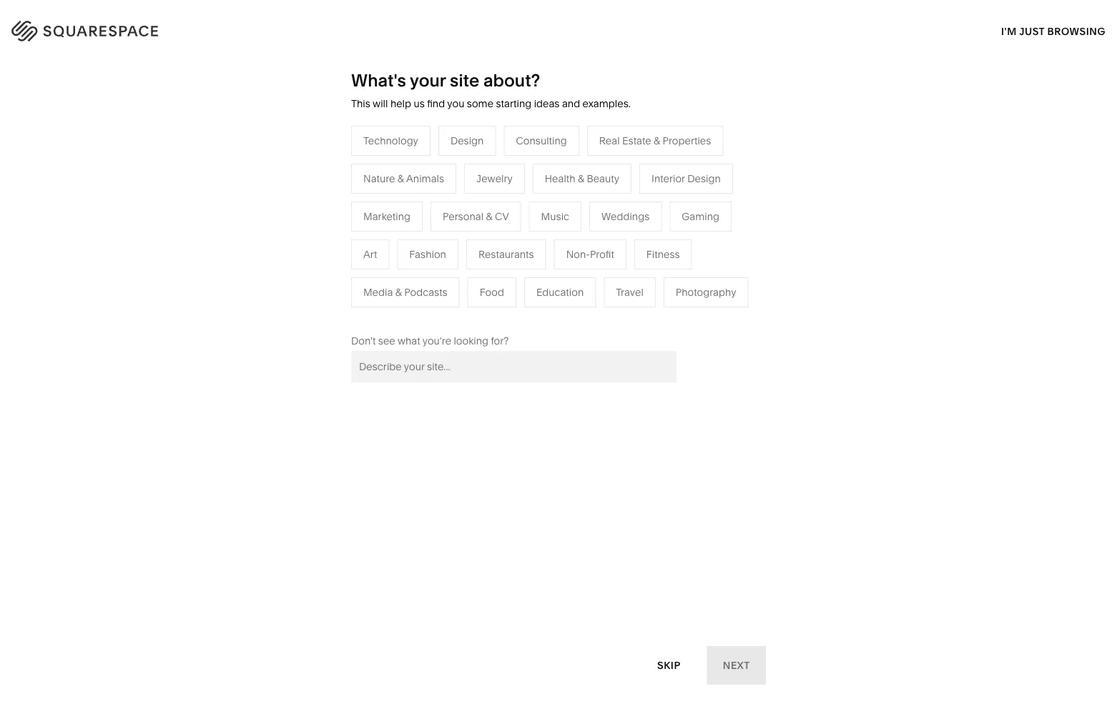 Task type: locate. For each thing, give the bounding box(es) containing it.
community
[[357, 263, 411, 276]]

i'm
[[1001, 25, 1017, 37]]

1 vertical spatial podcasts
[[404, 286, 448, 298]]

fashion up community & non-profits link
[[409, 248, 446, 261]]

1 horizontal spatial food
[[480, 286, 504, 298]]

design
[[450, 135, 484, 147], [687, 173, 721, 185]]

restaurants inside radio
[[478, 248, 534, 261]]

whether you need a portfolio website, an online store, or a personal blog, you can use squarespace's customizable and responsive website templates to get started.
[[718, 85, 1044, 126]]

& right health at the top of the page
[[578, 173, 584, 185]]

non- up education
[[566, 248, 590, 261]]

looking
[[454, 335, 489, 347]]

gaming
[[682, 210, 720, 223]]

local business link
[[357, 242, 441, 254]]

0 vertical spatial nature & animals
[[363, 173, 444, 185]]

make
[[45, 77, 139, 122]]

0 horizontal spatial a
[[820, 85, 826, 99]]

0 vertical spatial weddings
[[602, 210, 650, 223]]

0 horizontal spatial you
[[447, 98, 464, 110]]

& up entertainment link
[[395, 286, 402, 298]]

professional services
[[357, 220, 457, 233]]

& inside "option"
[[398, 173, 404, 185]]

1 horizontal spatial non-
[[566, 248, 590, 261]]

weddings inside radio
[[602, 210, 650, 223]]

what
[[398, 335, 420, 347]]

fitness
[[658, 242, 692, 254], [646, 248, 680, 261]]

Food radio
[[468, 277, 516, 307]]

1 vertical spatial design
[[687, 173, 721, 185]]

or
[[1012, 85, 1023, 99]]

a right or
[[1026, 85, 1032, 99]]

1 vertical spatial media & podcasts
[[363, 286, 448, 298]]

1 horizontal spatial animals
[[701, 220, 739, 233]]

health & beauty
[[545, 173, 619, 185]]

your
[[410, 69, 446, 90]]

0 vertical spatial animals
[[406, 173, 444, 185]]

real estate & properties inside option
[[599, 135, 711, 147]]

real estate & properties up interior
[[599, 135, 711, 147]]

media up entertainment
[[363, 286, 393, 298]]

estate down weddings link at the top of the page
[[530, 306, 560, 318]]

1 horizontal spatial weddings
[[602, 210, 650, 223]]

nature & animals down the home & decor link
[[658, 220, 739, 233]]

pazari image
[[404, 489, 713, 704]]

1 horizontal spatial podcasts
[[548, 242, 592, 254]]

real estate & properties down education
[[507, 306, 619, 318]]

1 vertical spatial estate
[[530, 306, 560, 318]]

and right ideas at the top of the page
[[562, 98, 580, 110]]

you right find
[[447, 98, 464, 110]]

1 horizontal spatial real
[[599, 135, 620, 147]]

& inside radio
[[578, 173, 584, 185]]

events
[[507, 263, 539, 276]]

1 horizontal spatial estate
[[622, 135, 651, 147]]

1 horizontal spatial design
[[687, 173, 721, 185]]

next button
[[707, 647, 766, 685]]

0 horizontal spatial fashion
[[357, 199, 393, 211]]

don't see what you're looking for?
[[351, 335, 509, 347]]

restaurants up events
[[478, 248, 534, 261]]

animals inside "option"
[[406, 173, 444, 185]]

nature down home
[[658, 220, 690, 233]]

and
[[562, 98, 580, 110], [1023, 98, 1044, 112]]

health
[[545, 173, 575, 185]]

fashion
[[357, 199, 393, 211], [409, 248, 446, 261]]

examples.
[[583, 98, 631, 110]]

weddings
[[602, 210, 650, 223], [507, 285, 555, 297]]

0 vertical spatial properties
[[663, 135, 711, 147]]

nature
[[363, 173, 395, 185], [658, 220, 690, 233]]

website
[[780, 112, 823, 126]]

1 vertical spatial properties
[[571, 306, 619, 318]]

1 a from the left
[[820, 85, 826, 99]]

0 horizontal spatial podcasts
[[404, 286, 448, 298]]

& inside option
[[654, 135, 660, 147]]

restaurants down travel link
[[507, 220, 563, 233]]

0 vertical spatial media & podcasts
[[507, 242, 592, 254]]

podcasts down music
[[548, 242, 592, 254]]

beauty
[[587, 173, 619, 185]]

real estate & properties
[[599, 135, 711, 147], [507, 306, 619, 318]]

travel link
[[507, 199, 549, 211]]

a
[[820, 85, 826, 99], [1026, 85, 1032, 99]]

0 horizontal spatial media
[[363, 286, 393, 298]]

nature up fashion link
[[363, 173, 395, 185]]

0 vertical spatial nature
[[363, 173, 395, 185]]

nature & animals inside "option"
[[363, 173, 444, 185]]

food link
[[357, 285, 395, 297]]

0 horizontal spatial estate
[[530, 306, 560, 318]]

Don't see what you're looking for? field
[[351, 351, 677, 382]]

& left the cv
[[486, 210, 492, 223]]

1 horizontal spatial nature
[[658, 220, 690, 233]]

use
[[843, 98, 863, 112]]

Real Estate & Properties radio
[[587, 126, 723, 156]]

and inside what's your site about? this will help us find you some starting ideas and examples.
[[562, 98, 580, 110]]

non-
[[566, 248, 590, 261], [423, 263, 447, 276]]

1 vertical spatial fashion
[[409, 248, 446, 261]]

design inside "radio"
[[687, 173, 721, 185]]

website,
[[878, 85, 923, 99]]

1 vertical spatial restaurants
[[478, 248, 534, 261]]

squarespace's
[[865, 98, 945, 112]]

weddings down beauty
[[602, 210, 650, 223]]

1 horizontal spatial fashion
[[409, 248, 446, 261]]

you left need
[[767, 85, 786, 99]]

properties up interior design "radio"
[[663, 135, 711, 147]]

real down weddings link at the top of the page
[[507, 306, 528, 318]]

fitness down home
[[646, 248, 680, 261]]

home
[[658, 199, 687, 211]]

non- inside radio
[[566, 248, 590, 261]]

1 horizontal spatial media
[[507, 242, 537, 254]]

0 vertical spatial estate
[[622, 135, 651, 147]]

2 a from the left
[[1026, 85, 1032, 99]]

beaumont image
[[762, 489, 1072, 704]]

education
[[536, 286, 584, 298]]

0 horizontal spatial travel
[[507, 199, 535, 211]]

1 vertical spatial real estate & properties
[[507, 306, 619, 318]]

to
[[883, 112, 894, 126]]

podcasts inside "option"
[[404, 286, 448, 298]]

log
[[1054, 23, 1076, 35]]

0 horizontal spatial and
[[562, 98, 580, 110]]

make any template yours with ease.
[[45, 77, 378, 158]]

a right need
[[820, 85, 826, 99]]

0 vertical spatial real
[[599, 135, 620, 147]]

find
[[427, 98, 445, 110]]

portfolio
[[829, 85, 875, 99]]

Weddings radio
[[589, 202, 662, 232]]

profit
[[590, 248, 614, 261]]

podcasts
[[548, 242, 592, 254], [404, 286, 448, 298]]

1 vertical spatial travel
[[616, 286, 644, 298]]

animals up services in the left of the page
[[406, 173, 444, 185]]

properties inside option
[[663, 135, 711, 147]]

pazari element
[[404, 489, 713, 704]]

see
[[378, 335, 395, 347]]

0 vertical spatial non-
[[566, 248, 590, 261]]

home & decor
[[658, 199, 727, 211]]

1 vertical spatial weddings
[[507, 285, 555, 297]]

in
[[1078, 23, 1089, 35]]

real down the examples. on the top of the page
[[599, 135, 620, 147]]

& down restaurants 'link'
[[539, 242, 546, 254]]

media & podcasts up entertainment link
[[363, 286, 448, 298]]

food inside option
[[480, 286, 504, 298]]

real
[[599, 135, 620, 147], [507, 306, 528, 318]]

Nature & Animals radio
[[351, 164, 456, 194]]

food down restaurants radio
[[480, 286, 504, 298]]

& up fashion link
[[398, 173, 404, 185]]

you left can at the right of page
[[798, 98, 818, 112]]

marketing
[[363, 210, 411, 223]]

design down some
[[450, 135, 484, 147]]

& inside "option"
[[395, 286, 402, 298]]

you inside what's your site about? this will help us find you some starting ideas and examples.
[[447, 98, 464, 110]]

home & decor link
[[658, 199, 742, 211]]

real inside real estate & properties option
[[599, 135, 620, 147]]

music
[[541, 210, 569, 223]]

interior design
[[652, 173, 721, 185]]

media & podcasts
[[507, 242, 592, 254], [363, 286, 448, 298]]

community & non-profits
[[357, 263, 476, 276]]

Marketing radio
[[351, 202, 423, 232]]

interior
[[652, 173, 685, 185]]

1 horizontal spatial and
[[1023, 98, 1044, 112]]

started.
[[917, 112, 959, 126]]

1 horizontal spatial properties
[[663, 135, 711, 147]]

squarespace logo image
[[29, 18, 175, 39]]

1 vertical spatial animals
[[701, 220, 739, 233]]

animals down 'decor'
[[701, 220, 739, 233]]

estate down the examples. on the top of the page
[[622, 135, 651, 147]]

0 vertical spatial restaurants
[[507, 220, 563, 233]]

media up events
[[507, 242, 537, 254]]

design up the home & decor link
[[687, 173, 721, 185]]

restaurants
[[507, 220, 563, 233], [478, 248, 534, 261]]

i'm just browsing
[[1001, 25, 1106, 37]]

get
[[897, 112, 915, 126]]

restaurants link
[[507, 220, 577, 233]]

travel up restaurants 'link'
[[507, 199, 535, 211]]

help
[[390, 98, 411, 110]]

0 horizontal spatial design
[[450, 135, 484, 147]]

you
[[767, 85, 786, 99], [447, 98, 464, 110], [798, 98, 818, 112]]

and right or
[[1023, 98, 1044, 112]]

Fashion radio
[[397, 239, 458, 269]]

fashion inside radio
[[409, 248, 446, 261]]

0 horizontal spatial nature & animals
[[363, 173, 444, 185]]

1 horizontal spatial nature & animals
[[658, 220, 739, 233]]

entertainment link
[[357, 306, 437, 318]]

travel
[[507, 199, 535, 211], [616, 286, 644, 298]]

0 horizontal spatial real
[[507, 306, 528, 318]]

technology
[[363, 135, 418, 147]]

& up interior
[[654, 135, 660, 147]]

whether
[[718, 85, 764, 99]]

Technology radio
[[351, 126, 430, 156]]

nature & animals up fashion link
[[363, 173, 444, 185]]

animals
[[406, 173, 444, 185], [701, 220, 739, 233]]

1 horizontal spatial travel
[[616, 286, 644, 298]]

us
[[414, 98, 425, 110]]

0 horizontal spatial media & podcasts
[[363, 286, 448, 298]]

1 horizontal spatial a
[[1026, 85, 1032, 99]]

weddings down events link
[[507, 285, 555, 297]]

properties
[[663, 135, 711, 147], [571, 306, 619, 318]]

media & podcasts down restaurants 'link'
[[507, 242, 592, 254]]

fashion up the professional on the top left
[[357, 199, 393, 211]]

travel down fitness "option"
[[616, 286, 644, 298]]

estate
[[622, 135, 651, 147], [530, 306, 560, 318]]

0 horizontal spatial animals
[[406, 173, 444, 185]]

properties down education
[[571, 306, 619, 318]]

0 vertical spatial real estate & properties
[[599, 135, 711, 147]]

0 horizontal spatial non-
[[423, 263, 447, 276]]

non- down business at the left
[[423, 263, 447, 276]]

food down the community
[[357, 285, 381, 297]]

podcasts down community & non-profits link
[[404, 286, 448, 298]]

food
[[357, 285, 381, 297], [480, 286, 504, 298]]

Media & Podcasts radio
[[351, 277, 460, 307]]

0 vertical spatial design
[[450, 135, 484, 147]]

1 vertical spatial media
[[363, 286, 393, 298]]

media & podcasts inside "option"
[[363, 286, 448, 298]]

0 horizontal spatial nature
[[363, 173, 395, 185]]



Task type: describe. For each thing, give the bounding box(es) containing it.
ideas
[[534, 98, 560, 110]]

professional
[[357, 220, 414, 233]]

events link
[[507, 263, 553, 276]]

& down home & decor at the top right of page
[[693, 220, 699, 233]]

you're
[[423, 335, 451, 347]]

don't
[[351, 335, 376, 347]]

Art radio
[[351, 239, 389, 269]]

& down business at the left
[[414, 263, 420, 276]]

real estate & properties link
[[507, 306, 634, 318]]

0 vertical spatial fashion
[[357, 199, 393, 211]]

local business
[[357, 242, 426, 254]]

1 horizontal spatial you
[[767, 85, 786, 99]]

Travel radio
[[604, 277, 656, 307]]

profits
[[447, 263, 476, 276]]

Restaurants radio
[[466, 239, 546, 269]]

business
[[384, 242, 426, 254]]

travel inside option
[[616, 286, 644, 298]]

& right home
[[690, 199, 696, 211]]

& down education
[[562, 306, 568, 318]]

photography
[[676, 286, 736, 298]]

media & podcasts link
[[507, 242, 606, 254]]

1 horizontal spatial media & podcasts
[[507, 242, 592, 254]]

Jewelry radio
[[464, 164, 525, 194]]

with
[[148, 113, 220, 158]]

online
[[942, 85, 976, 99]]

starting
[[496, 98, 532, 110]]

this
[[351, 98, 370, 110]]

Interior Design radio
[[639, 164, 733, 194]]

site
[[450, 69, 479, 90]]

about?
[[483, 69, 540, 90]]

just
[[1019, 25, 1045, 37]]

1 vertical spatial real
[[507, 306, 528, 318]]

what's
[[351, 69, 406, 90]]

personal
[[443, 210, 484, 223]]

1 vertical spatial nature & animals
[[658, 220, 739, 233]]

0 vertical spatial travel
[[507, 199, 535, 211]]

templates
[[825, 112, 880, 126]]

log             in
[[1054, 23, 1089, 35]]

blog,
[[768, 98, 796, 112]]

fashion link
[[357, 199, 408, 211]]

can
[[821, 98, 840, 112]]

entertainment
[[357, 306, 423, 318]]

log             in link
[[1054, 23, 1089, 35]]

Design radio
[[438, 126, 496, 156]]

any
[[147, 77, 208, 122]]

Photography radio
[[664, 277, 748, 307]]

store,
[[978, 85, 1009, 99]]

2 horizontal spatial you
[[798, 98, 818, 112]]

squarespace logo link
[[29, 18, 241, 39]]

services
[[416, 220, 457, 233]]

will
[[373, 98, 388, 110]]

for?
[[491, 335, 509, 347]]

Non-Profit radio
[[554, 239, 626, 269]]

what's your site about? this will help us find you some starting ideas and examples.
[[351, 69, 631, 110]]

yours
[[45, 113, 140, 158]]

estate inside option
[[622, 135, 651, 147]]

0 vertical spatial media
[[507, 242, 537, 254]]

Health & Beauty radio
[[533, 164, 632, 194]]

personal
[[718, 98, 765, 112]]

0 horizontal spatial properties
[[571, 306, 619, 318]]

0 vertical spatial podcasts
[[548, 242, 592, 254]]

Music radio
[[529, 202, 582, 232]]

professional services link
[[357, 220, 471, 233]]

ease.
[[228, 113, 319, 158]]

customizable
[[948, 98, 1021, 112]]

next
[[723, 660, 750, 672]]

media inside the media & podcasts "option"
[[363, 286, 393, 298]]

nature inside "option"
[[363, 173, 395, 185]]

cv
[[495, 210, 509, 223]]

decor
[[699, 199, 727, 211]]

skip button
[[642, 646, 696, 686]]

Personal & CV radio
[[431, 202, 521, 232]]

responsive
[[718, 112, 778, 126]]

and inside whether you need a portfolio website, an online store, or a personal blog, you can use squarespace's customizable and responsive website templates to get started.
[[1023, 98, 1044, 112]]

Gaming radio
[[670, 202, 732, 232]]

beaumont element
[[762, 489, 1072, 704]]

art
[[363, 248, 377, 261]]

Education radio
[[524, 277, 596, 307]]

Consulting radio
[[504, 126, 579, 156]]

fitness down nature & animals link
[[658, 242, 692, 254]]

0 horizontal spatial food
[[357, 285, 381, 297]]

personal & cv
[[443, 210, 509, 223]]

0 horizontal spatial weddings
[[507, 285, 555, 297]]

skip
[[657, 660, 681, 672]]

& inside radio
[[486, 210, 492, 223]]

Fitness radio
[[634, 239, 692, 269]]

local
[[357, 242, 382, 254]]

an
[[926, 85, 939, 99]]

1 vertical spatial non-
[[423, 263, 447, 276]]

1 vertical spatial nature
[[658, 220, 690, 233]]

need
[[789, 85, 817, 99]]

design inside option
[[450, 135, 484, 147]]

template
[[216, 77, 370, 122]]

fitness inside "option"
[[646, 248, 680, 261]]

i'm just browsing link
[[1001, 11, 1106, 51]]

consulting
[[516, 135, 567, 147]]

weddings link
[[507, 285, 570, 297]]

non-profit
[[566, 248, 614, 261]]

fitness link
[[658, 242, 706, 254]]

community & non-profits link
[[357, 263, 490, 276]]



Task type: vqa. For each thing, say whether or not it's contained in the screenshot.
How in traffic overview view how your site visits, unique visitors, and page views trend over time. gain valuable insight into the top traffic sources.
no



